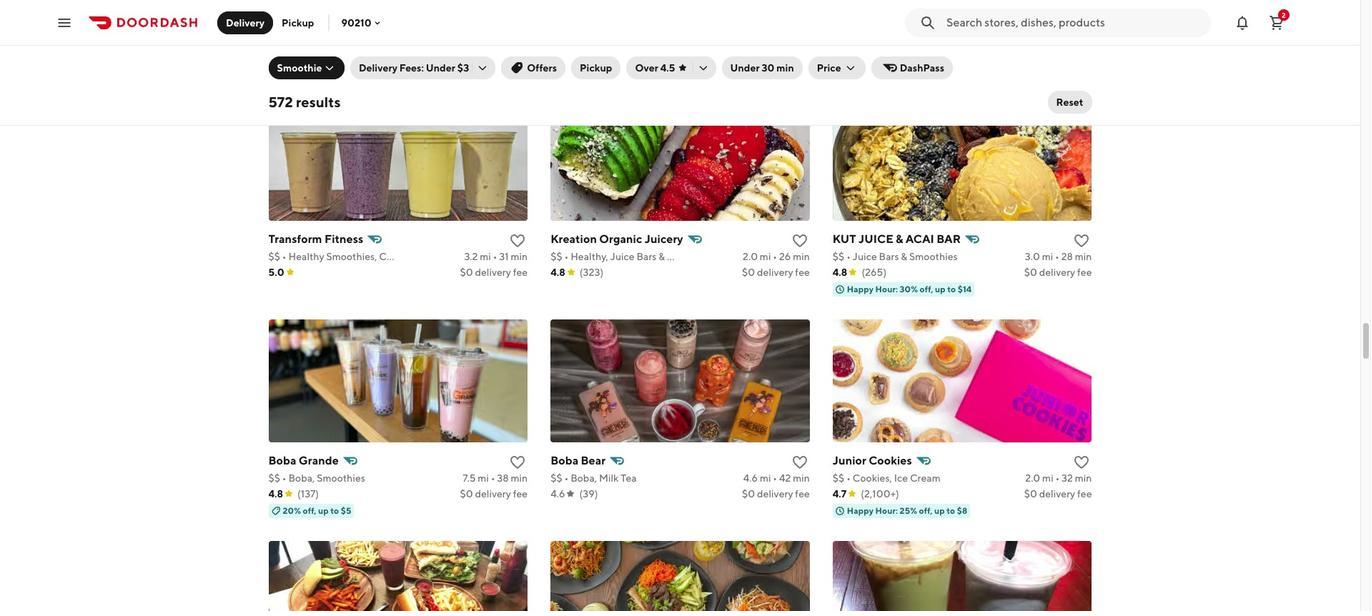 Task type: locate. For each thing, give the bounding box(es) containing it.
1 horizontal spatial 4.8
[[551, 266, 565, 278]]

$​0 delivery fee down the 4.6 mi • 42 min
[[742, 488, 810, 500]]

fee down 3.2 mi • 31 min
[[513, 266, 528, 278]]

&
[[896, 232, 903, 246], [659, 251, 665, 262], [901, 251, 908, 262]]

up down (137)
[[318, 505, 329, 516]]

mi left 26
[[760, 251, 771, 262]]

american,
[[847, 29, 893, 41]]

click to add this store to your saved list image for kreation organic juicery
[[791, 232, 809, 249]]

cookies,
[[853, 472, 892, 484]]

$$ for transform fitness
[[268, 251, 280, 262]]

4.8
[[551, 266, 565, 278], [833, 266, 848, 278], [268, 488, 283, 500]]

$3 right fees: at top left
[[457, 62, 469, 74]]

$​0 for boba bear
[[742, 488, 755, 500]]

2.0 left 26
[[743, 251, 758, 262]]

pickup for the left the pickup button
[[282, 17, 314, 28]]

1 vertical spatial pickup button
[[571, 56, 621, 79]]

delivery down 2.0 mi • 26 min
[[757, 266, 793, 278]]

4.8 left (323)
[[551, 266, 565, 278]]

3.9 mi • 29 min
[[1026, 29, 1092, 41]]

1 horizontal spatial $3
[[631, 62, 641, 73]]

smoothies down grande
[[317, 472, 365, 484]]

kut juice & acai bar
[[833, 232, 961, 246]]

click to add this store to your saved list image for boba bear
[[791, 454, 809, 471]]

4.7
[[551, 45, 565, 56], [833, 488, 847, 500]]

15%
[[283, 62, 299, 73]]

$$ • healthy smoothies, coffee
[[268, 251, 411, 262]]

offers
[[527, 62, 557, 74]]

mi left "42"
[[760, 472, 771, 484]]

off, down (137)
[[303, 505, 316, 516]]

mi right 3.2 at the top left of page
[[480, 251, 491, 262]]

1 horizontal spatial 4.6
[[743, 472, 758, 484]]

$​0 delivery fee for boba grande
[[460, 488, 528, 500]]

min right 32
[[1075, 472, 1092, 484]]

$​0 down 7.5
[[460, 488, 473, 500]]

mi for junior cookies
[[1043, 472, 1054, 484]]

delivery down 3.2 mi • 31 min
[[475, 266, 511, 278]]

1 horizontal spatial 4.7
[[833, 488, 847, 500]]

4.5 for $ • american, burgers
[[833, 45, 848, 56]]

delivery for boba grande
[[475, 488, 511, 500]]

fee down the 3.0 mi • 28 min
[[1078, 266, 1092, 278]]

0 vertical spatial pickup
[[282, 17, 314, 28]]

mi left 32
[[1043, 472, 1054, 484]]

delivery for kut juice & acai bar
[[1039, 266, 1076, 278]]

delivery down 2.0 mi • 32 min
[[1039, 488, 1076, 500]]

smoothie button
[[268, 56, 345, 79]]

smoothies,
[[326, 251, 377, 262]]

2.0 for junior cookies
[[1026, 472, 1041, 484]]

• left 38
[[491, 472, 495, 484]]

$​0 delivery fee for junior cookies
[[1024, 488, 1092, 500]]

• left 28 at the right
[[1055, 251, 1060, 262]]

0 vertical spatial 4.7
[[551, 45, 565, 56]]

0 horizontal spatial 4.7
[[551, 45, 565, 56]]

4.5 up 15%
[[268, 45, 283, 56]]

click to add this store to your saved list image
[[1074, 10, 1091, 28], [509, 232, 526, 249], [791, 232, 809, 249], [509, 454, 526, 471]]

0 horizontal spatial $3
[[457, 62, 469, 74]]

bars down the juicery
[[637, 251, 657, 262]]

min for kreation organic juicery
[[793, 251, 810, 262]]

$$ down kut
[[833, 251, 845, 262]]

4.5 right over
[[661, 62, 675, 74]]

$$ • boba, smoothies
[[268, 472, 365, 484]]

$$ down the boba bear
[[551, 472, 563, 484]]

0 horizontal spatial pickup
[[282, 17, 314, 28]]

delivery inside button
[[226, 17, 265, 28]]

2 horizontal spatial smoothies
[[910, 251, 958, 262]]

4.8 up 20%
[[268, 488, 283, 500]]

1 boba from the left
[[268, 454, 296, 467]]

min right "42"
[[793, 472, 810, 484]]

fee down 2.0 mi • 26 min
[[795, 266, 810, 278]]

0 vertical spatial delivery
[[226, 17, 265, 28]]

pickup down (1,700+)
[[580, 62, 612, 74]]

1 horizontal spatial 2.0
[[1026, 472, 1041, 484]]

$​0 delivery fee
[[460, 45, 528, 56], [742, 45, 810, 56], [1024, 45, 1092, 56], [460, 266, 528, 278], [742, 266, 810, 278], [1024, 266, 1092, 278], [460, 488, 528, 500], [742, 488, 810, 500], [1024, 488, 1092, 500]]

0 vertical spatial happy
[[847, 284, 874, 294]]

delivery left fees: at top left
[[359, 62, 398, 74]]

click to add this store to your saved list image up the 3.0 mi • 28 min
[[1074, 232, 1091, 249]]

$​0 delivery fee down the 3.0 mi • 28 min
[[1024, 266, 1092, 278]]

3.9
[[1026, 29, 1040, 41]]

kut
[[833, 232, 856, 246]]

(479)
[[298, 45, 322, 56]]

$$
[[268, 251, 280, 262], [551, 251, 563, 262], [833, 251, 845, 262], [268, 472, 280, 484], [551, 472, 563, 484], [833, 472, 845, 484]]

off,
[[301, 62, 314, 73], [920, 284, 933, 294], [303, 505, 316, 516], [919, 505, 933, 516]]

mi right 7.5
[[478, 472, 489, 484]]

572 results
[[268, 94, 341, 110]]

$​0 for solar de cahuenga
[[460, 45, 473, 56]]

0 horizontal spatial boba,
[[289, 472, 315, 484]]

31
[[499, 251, 509, 262]]

sponsored • breakfast
[[268, 29, 369, 41]]

results
[[296, 94, 341, 110]]

pickup
[[282, 17, 314, 28], [580, 62, 612, 74]]

fee down the 7.5 mi • 38 min
[[513, 488, 528, 500]]

mi right 3.9
[[1042, 29, 1053, 41]]

2 happy from the top
[[847, 505, 874, 516]]

0 horizontal spatial bars
[[637, 251, 657, 262]]

4.7 for $​0 delivery fee
[[551, 45, 565, 56]]

mi for boba grande
[[478, 472, 489, 484]]

smoothies down the juicery
[[667, 251, 715, 262]]

4.6
[[743, 472, 758, 484], [551, 488, 565, 500]]

$​0 down 3.0
[[1024, 266, 1037, 278]]

bars
[[637, 251, 657, 262], [879, 251, 899, 262]]

min right 31
[[511, 251, 528, 262]]

cookies
[[869, 454, 912, 467]]

$$ for kut juice & acai bar
[[833, 251, 845, 262]]

solar de cahuenga
[[268, 10, 370, 24]]

$​0 delivery fee up the offers button
[[460, 45, 528, 56]]

1 horizontal spatial under
[[730, 62, 760, 74]]

4.7 down junior
[[833, 488, 847, 500]]

delivery down the 7.5 mi • 38 min
[[475, 488, 511, 500]]

1 juice from the left
[[610, 251, 635, 262]]

0 horizontal spatial delivery
[[226, 17, 265, 28]]

0 vertical spatial 2.0
[[743, 251, 758, 262]]

$$ down junior
[[833, 472, 845, 484]]

1 vertical spatial happy
[[847, 505, 874, 516]]

delivery for solar de cahuenga
[[475, 45, 511, 56]]

0 horizontal spatial 4.5
[[268, 45, 283, 56]]

delivery down the 3.0 mi • 28 min
[[1039, 266, 1076, 278]]

$​0
[[460, 45, 473, 56], [742, 45, 755, 56], [1024, 45, 1037, 56], [460, 266, 473, 278], [742, 266, 755, 278], [1024, 266, 1037, 278], [460, 488, 473, 500], [742, 488, 755, 500], [1024, 488, 1037, 500]]

click to add this store to your saved list image
[[1074, 232, 1091, 249], [791, 454, 809, 471], [1074, 454, 1091, 471]]

boba left grande
[[268, 454, 296, 467]]

mi right 3.0
[[1042, 251, 1053, 262]]

1 horizontal spatial smoothies
[[667, 251, 715, 262]]

$​0 down 2.0 mi • 32 min
[[1024, 488, 1037, 500]]

$8
[[957, 505, 968, 516]]

1 horizontal spatial bars
[[879, 251, 899, 262]]

2 under from the left
[[730, 62, 760, 74]]

•
[[319, 29, 324, 41], [841, 29, 845, 41], [1055, 29, 1060, 41], [282, 251, 287, 262], [493, 251, 497, 262], [565, 251, 569, 262], [773, 251, 777, 262], [847, 251, 851, 262], [1055, 251, 1060, 262], [282, 472, 287, 484], [491, 472, 495, 484], [565, 472, 569, 484], [773, 472, 777, 484], [847, 472, 851, 484], [1056, 472, 1060, 484]]

boba, for grande
[[289, 472, 315, 484]]

0 vertical spatial 4.6
[[743, 472, 758, 484]]

1 hour: from the top
[[876, 284, 898, 294]]

$​0 for boba grande
[[460, 488, 473, 500]]

fee down 2.0 mi • 32 min
[[1078, 488, 1092, 500]]

burgers
[[895, 29, 931, 41]]

1 vertical spatial delivery
[[359, 62, 398, 74]]

4.8 for kreation organic juicery
[[551, 266, 565, 278]]

mi
[[1042, 29, 1053, 41], [480, 251, 491, 262], [760, 251, 771, 262], [1042, 251, 1053, 262], [478, 472, 489, 484], [760, 472, 771, 484], [1043, 472, 1054, 484]]

hour: down (265)
[[876, 284, 898, 294]]

kreation
[[551, 232, 597, 246]]

reset button
[[1048, 91, 1092, 114]]

happy
[[847, 284, 874, 294], [847, 505, 874, 516]]

3.0 mi • 28 min
[[1025, 251, 1092, 262]]

min
[[1075, 29, 1092, 41], [777, 62, 794, 74], [511, 251, 528, 262], [793, 251, 810, 262], [1075, 251, 1092, 262], [511, 472, 528, 484], [793, 472, 810, 484], [1075, 472, 1092, 484]]

• left 31
[[493, 251, 497, 262]]

1 horizontal spatial boba
[[551, 454, 579, 467]]

4.7 for (2,100+)
[[833, 488, 847, 500]]

under 30 min button
[[722, 56, 803, 79]]

1 horizontal spatial pickup
[[580, 62, 612, 74]]

fee for junior cookies
[[1078, 488, 1092, 500]]

happy hour: 25% off, up to $8
[[847, 505, 968, 516]]

0 horizontal spatial 2.0
[[743, 251, 758, 262]]

happy down (2,100+)
[[847, 505, 874, 516]]

• up '5.0'
[[282, 251, 287, 262]]

boba left bear
[[551, 454, 579, 467]]

sponsored
[[268, 29, 317, 41]]

boba, up (137)
[[289, 472, 315, 484]]

dashpass button
[[871, 56, 953, 79]]

click to add this store to your saved list image up 3.2 mi • 31 min
[[509, 232, 526, 249]]

click to add this store to your saved list image up 2.0 mi • 32 min
[[1074, 454, 1091, 471]]

$5
[[341, 505, 351, 516]]

• down boba grande
[[282, 472, 287, 484]]

1 boba, from the left
[[289, 472, 315, 484]]

0 vertical spatial hour:
[[876, 284, 898, 294]]

1 vertical spatial 2.0
[[1026, 472, 1041, 484]]

pickup for the bottommost the pickup button
[[580, 62, 612, 74]]

min right 30
[[777, 62, 794, 74]]

open menu image
[[56, 14, 73, 31]]

2 boba, from the left
[[571, 472, 597, 484]]

tea
[[621, 472, 637, 484]]

hour: down (2,100+)
[[876, 505, 898, 516]]

• down the boba bear
[[565, 472, 569, 484]]

$​0 for kut juice & acai bar
[[1024, 266, 1037, 278]]

1 horizontal spatial juice
[[853, 251, 877, 262]]

fee up the offers button
[[513, 45, 528, 56]]

hour:
[[876, 284, 898, 294], [876, 505, 898, 516]]

click to add this store to your saved list image up 2.0 mi • 26 min
[[791, 232, 809, 249]]

4.5
[[268, 45, 283, 56], [833, 45, 848, 56], [661, 62, 675, 74]]

delivery
[[475, 45, 511, 56], [757, 45, 793, 56], [1039, 45, 1076, 56], [475, 266, 511, 278], [757, 266, 793, 278], [1039, 266, 1076, 278], [475, 488, 511, 500], [757, 488, 793, 500], [1039, 488, 1076, 500]]

min right 28 at the right
[[1075, 251, 1092, 262]]

$15,
[[593, 62, 609, 73]]

1 vertical spatial 4.7
[[833, 488, 847, 500]]

0 horizontal spatial under
[[426, 62, 455, 74]]

up down '(479)'
[[316, 62, 326, 73]]

$3 right 'save' at the left top of page
[[631, 62, 641, 73]]

$$ up '5.0'
[[268, 251, 280, 262]]

2 hour: from the top
[[876, 505, 898, 516]]

fee down the 4.6 mi • 42 min
[[795, 488, 810, 500]]

$ • american, burgers
[[833, 29, 931, 41]]

min for boba bear
[[793, 472, 810, 484]]

min for kut juice & acai bar
[[1075, 251, 1092, 262]]

over
[[635, 62, 658, 74]]

38
[[497, 472, 509, 484]]

90210
[[341, 17, 372, 28]]

0 horizontal spatial 4.8
[[268, 488, 283, 500]]

1 horizontal spatial pickup button
[[571, 56, 621, 79]]

$$ for boba bear
[[551, 472, 563, 484]]

1 vertical spatial 4.6
[[551, 488, 565, 500]]

0 horizontal spatial boba
[[268, 454, 296, 467]]

junior cookies
[[833, 454, 912, 467]]

0 vertical spatial pickup button
[[273, 11, 323, 34]]

$$ down boba grande
[[268, 472, 280, 484]]

boba,
[[289, 472, 315, 484], [571, 472, 597, 484]]

bars down kut juice & acai bar
[[879, 251, 899, 262]]

$​0 delivery fee for solar de cahuenga
[[460, 45, 528, 56]]

1 happy from the top
[[847, 284, 874, 294]]

$3
[[631, 62, 641, 73], [457, 62, 469, 74]]

boba
[[268, 454, 296, 467], [551, 454, 579, 467]]

5.0
[[268, 266, 284, 278]]

1 horizontal spatial boba,
[[571, 472, 597, 484]]

2.0 for kreation organic juicery
[[743, 251, 758, 262]]

0 horizontal spatial juice
[[610, 251, 635, 262]]

2 horizontal spatial 4.8
[[833, 266, 848, 278]]

to left $14
[[948, 284, 956, 294]]

2
[[1282, 10, 1286, 19]]

under
[[426, 62, 455, 74], [730, 62, 760, 74]]

26
[[779, 251, 791, 262]]

4.8 for kut juice & acai bar
[[833, 266, 848, 278]]

1 horizontal spatial delivery
[[359, 62, 398, 74]]

1 horizontal spatial 4.5
[[661, 62, 675, 74]]

2 boba from the left
[[551, 454, 579, 467]]

delivery for delivery
[[226, 17, 265, 28]]

$$ for boba grande
[[268, 472, 280, 484]]

$​0 up delivery fees: under $3
[[460, 45, 473, 56]]

4.6 left (39)
[[551, 488, 565, 500]]

spend
[[565, 62, 591, 73]]

delivery down the 4.6 mi • 42 min
[[757, 488, 793, 500]]

healthy
[[289, 251, 324, 262]]

$​0 down 2.0 mi • 26 min
[[742, 266, 755, 278]]

juice
[[610, 251, 635, 262], [853, 251, 877, 262]]

• left the 29
[[1055, 29, 1060, 41]]

boba for boba bear
[[551, 454, 579, 467]]

1 vertical spatial hour:
[[876, 505, 898, 516]]

1 bars from the left
[[637, 251, 657, 262]]

3.2
[[464, 251, 478, 262]]

$$ down kreation
[[551, 251, 563, 262]]

2 horizontal spatial 4.5
[[833, 45, 848, 56]]

4.5 inside button
[[661, 62, 675, 74]]

4.6 mi • 42 min
[[743, 472, 810, 484]]

0 horizontal spatial 4.6
[[551, 488, 565, 500]]

$​0 delivery fee for boba bear
[[742, 488, 810, 500]]

1 vertical spatial pickup
[[580, 62, 612, 74]]

click to add this store to your saved list image up the 4.6 mi • 42 min
[[791, 454, 809, 471]]

delivery button
[[217, 11, 273, 34]]

juice up (265)
[[853, 251, 877, 262]]

notification bell image
[[1234, 14, 1251, 31]]

up left the $8
[[935, 505, 945, 516]]

2.0
[[743, 251, 758, 262], [1026, 472, 1041, 484]]

spend $15, save $3
[[565, 62, 641, 73]]

• left 32
[[1056, 472, 1060, 484]]



Task type: vqa. For each thing, say whether or not it's contained in the screenshot.
MIN for Transform Fitness
yes



Task type: describe. For each thing, give the bounding box(es) containing it.
$14
[[958, 284, 972, 294]]

(2,100+)
[[861, 488, 899, 500]]

Store search: begin typing to search for stores available on DoorDash text field
[[947, 15, 1203, 30]]

90210 button
[[341, 17, 383, 28]]

delivery for transform fitness
[[475, 266, 511, 278]]

3.2 mi • 31 min
[[464, 251, 528, 262]]

29
[[1062, 29, 1073, 41]]

$6
[[338, 62, 349, 73]]

to left '$5'
[[331, 505, 339, 516]]

$3 for spend $15, save $3
[[631, 62, 641, 73]]

fee for kut juice & acai bar
[[1078, 266, 1092, 278]]

organic
[[599, 232, 642, 246]]

boba grande
[[268, 454, 339, 467]]

$​0 delivery fee for kut juice & acai bar
[[1024, 266, 1092, 278]]

4.5 for sponsored
[[268, 45, 283, 56]]

min right the 29
[[1075, 29, 1092, 41]]

breakfast
[[326, 29, 369, 41]]

hour: for juice
[[876, 284, 898, 294]]

min for transform fitness
[[511, 251, 528, 262]]

2.0 mi • 32 min
[[1026, 472, 1092, 484]]

2 button
[[1263, 8, 1291, 37]]

offers button
[[501, 56, 566, 79]]

7.5 mi • 38 min
[[463, 472, 528, 484]]

• down kreation
[[565, 251, 569, 262]]

fee for boba bear
[[795, 488, 810, 500]]

4.6 for 4.6
[[551, 488, 565, 500]]

$​0 for kreation organic juicery
[[742, 266, 755, 278]]

mi for kut juice & acai bar
[[1042, 251, 1053, 262]]

(265)
[[862, 266, 887, 278]]

$​0 for junior cookies
[[1024, 488, 1037, 500]]

click to add this store to your saved list image for junior cookies
[[1074, 454, 1091, 471]]

price button
[[809, 56, 866, 79]]

juicery
[[645, 232, 683, 246]]

fitness
[[325, 232, 363, 246]]

fee for transform fitness
[[513, 266, 528, 278]]

30%
[[900, 284, 918, 294]]

3 items, open order cart image
[[1268, 14, 1286, 31]]

(137)
[[298, 488, 319, 500]]

$$ • healthy, juice bars & smoothies
[[551, 251, 715, 262]]

$$ • cookies, ice cream
[[833, 472, 941, 484]]

28
[[1062, 251, 1073, 262]]

milk
[[599, 472, 619, 484]]

off, right 25% at the bottom right of the page
[[919, 505, 933, 516]]

hour: for cookies
[[876, 505, 898, 516]]

solar
[[268, 10, 296, 24]]

mi for kreation organic juicery
[[760, 251, 771, 262]]

20% off, up to $5
[[283, 505, 351, 516]]

2 juice from the left
[[853, 251, 877, 262]]

4.6 for 4.6 mi • 42 min
[[743, 472, 758, 484]]

up left $14
[[935, 284, 946, 294]]

(323)
[[580, 266, 604, 278]]

kreation organic juicery
[[551, 232, 683, 246]]

& down the juicery
[[659, 251, 665, 262]]

reset
[[1057, 97, 1084, 108]]

$​0 delivery fee down 3.9 mi • 29 min
[[1024, 45, 1092, 56]]

click to add this store to your saved list image up 3.9 mi • 29 min
[[1074, 10, 1091, 28]]

• down junior
[[847, 472, 851, 484]]

4.8 for boba grande
[[268, 488, 283, 500]]

delivery down 3.9 mi • 29 min
[[1039, 45, 1076, 56]]

fee down store search: begin typing to search for stores available on doordash text field
[[1078, 45, 1092, 56]]

$​0 down 3.9
[[1024, 45, 1037, 56]]

3.0
[[1025, 251, 1040, 262]]

under 30 min
[[730, 62, 794, 74]]

off, right 30%
[[920, 284, 933, 294]]

$​0 delivery fee up 30
[[742, 45, 810, 56]]

under inside button
[[730, 62, 760, 74]]

0 horizontal spatial pickup button
[[273, 11, 323, 34]]

min for boba grande
[[511, 472, 528, 484]]

delivery for delivery fees: under $3
[[359, 62, 398, 74]]

delivery for junior cookies
[[1039, 488, 1076, 500]]

fee for solar de cahuenga
[[513, 45, 528, 56]]

cream
[[910, 472, 941, 484]]

transform fitness
[[268, 232, 363, 246]]

$
[[833, 29, 839, 41]]

boba bear
[[551, 454, 606, 467]]

delivery fees: under $3
[[359, 62, 469, 74]]

2 bars from the left
[[879, 251, 899, 262]]

to left $6 on the top of page
[[328, 62, 337, 73]]

$​0 for transform fitness
[[460, 266, 473, 278]]

de
[[298, 10, 313, 24]]

junior
[[833, 454, 867, 467]]

click to add this store to your saved list image for kut juice & acai bar
[[1074, 232, 1091, 249]]

delivery up 30
[[757, 45, 793, 56]]

• down solar de cahuenga
[[319, 29, 324, 41]]

ice
[[894, 472, 908, 484]]

min for junior cookies
[[1075, 472, 1092, 484]]

happy for kut
[[847, 284, 874, 294]]

$​0 delivery fee for transform fitness
[[460, 266, 528, 278]]

click to add this store to your saved list image for transform fitness
[[509, 232, 526, 249]]

32
[[1062, 472, 1073, 484]]

fees:
[[400, 62, 424, 74]]

smoothie
[[277, 62, 322, 74]]

$$ • juice bars & smoothies
[[833, 251, 958, 262]]

30
[[762, 62, 775, 74]]

$​0 up under 30 min
[[742, 45, 755, 56]]

to left the $8
[[947, 505, 955, 516]]

fee up price button
[[795, 45, 810, 56]]

& up $$ • juice bars & smoothies
[[896, 232, 903, 246]]

grande
[[299, 454, 339, 467]]

off, right 15%
[[301, 62, 314, 73]]

& down kut juice & acai bar
[[901, 251, 908, 262]]

2.0 mi • 26 min
[[743, 251, 810, 262]]

$$ • boba, milk tea
[[551, 472, 637, 484]]

fee for boba grande
[[513, 488, 528, 500]]

price
[[817, 62, 841, 74]]

42
[[779, 472, 791, 484]]

bar
[[937, 232, 961, 246]]

healthy,
[[571, 251, 608, 262]]

15% off, up to $6
[[283, 62, 349, 73]]

click to add this store to your saved list image for boba grande
[[509, 454, 526, 471]]

bear
[[581, 454, 606, 467]]

(10,500+)
[[862, 45, 908, 56]]

25%
[[900, 505, 917, 516]]

$3 for delivery fees: under $3
[[457, 62, 469, 74]]

$​0 delivery fee for kreation organic juicery
[[742, 266, 810, 278]]

mi for transform fitness
[[480, 251, 491, 262]]

• left "42"
[[773, 472, 777, 484]]

transform
[[268, 232, 322, 246]]

happy for junior
[[847, 505, 874, 516]]

mi for boba bear
[[760, 472, 771, 484]]

0 horizontal spatial smoothies
[[317, 472, 365, 484]]

delivery for boba bear
[[757, 488, 793, 500]]

(1,700+)
[[579, 45, 617, 56]]

delivery for kreation organic juicery
[[757, 266, 793, 278]]

20%
[[283, 505, 301, 516]]

min inside button
[[777, 62, 794, 74]]

dashpass
[[900, 62, 945, 74]]

• right '$'
[[841, 29, 845, 41]]

acai
[[906, 232, 934, 246]]

over 4.5
[[635, 62, 675, 74]]

fee for kreation organic juicery
[[795, 266, 810, 278]]

$$ for junior cookies
[[833, 472, 845, 484]]

boba, for bear
[[571, 472, 597, 484]]

over 4.5 button
[[627, 56, 716, 79]]

boba for boba grande
[[268, 454, 296, 467]]

happy hour: 30% off, up to $14
[[847, 284, 972, 294]]

• left 26
[[773, 251, 777, 262]]

1 under from the left
[[426, 62, 455, 74]]

$$ for kreation organic juicery
[[551, 251, 563, 262]]

(39)
[[580, 488, 598, 500]]

• down kut
[[847, 251, 851, 262]]

save
[[611, 62, 629, 73]]

7.5
[[463, 472, 476, 484]]



